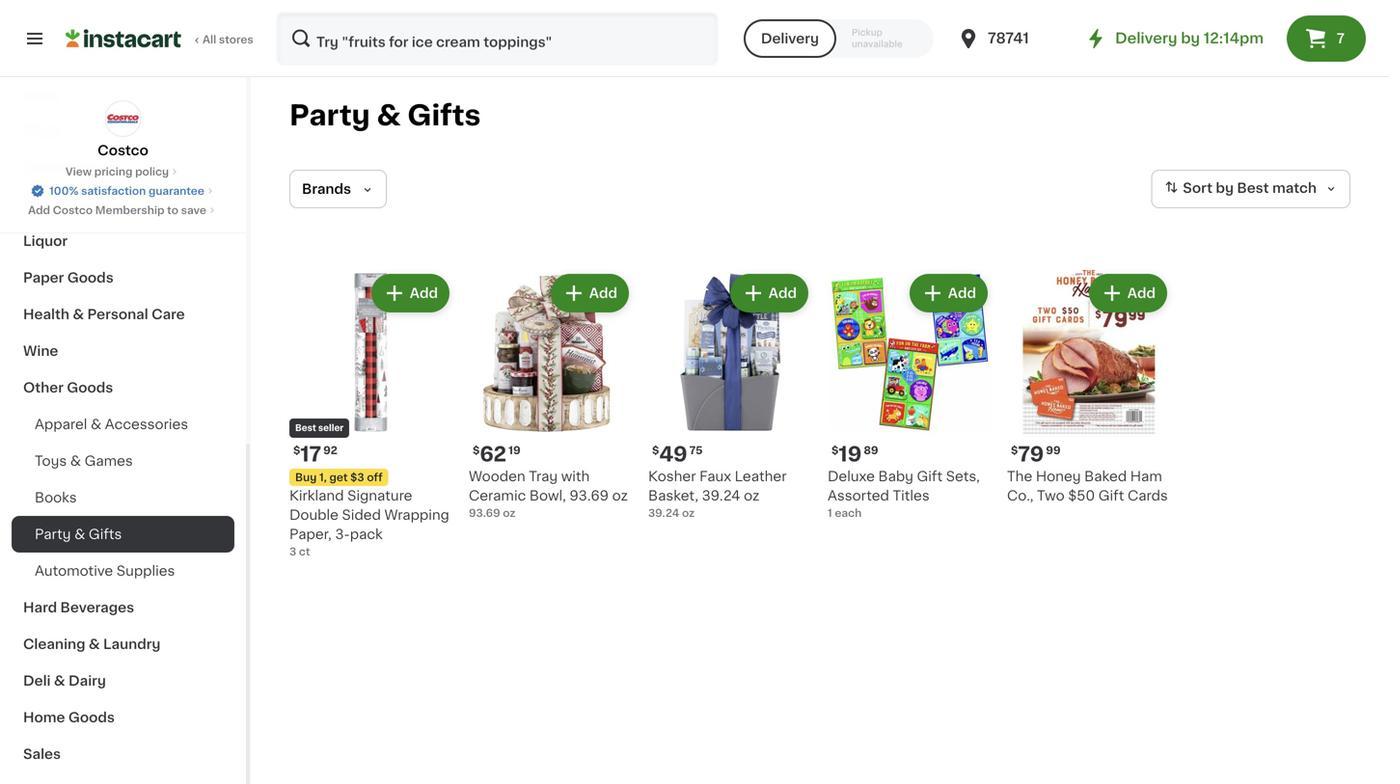 Task type: locate. For each thing, give the bounding box(es) containing it.
party down books
[[35, 528, 71, 541]]

hard beverages
[[23, 601, 134, 614]]

$ up 'wooden'
[[473, 445, 480, 456]]

two
[[1037, 489, 1065, 503]]

2 vertical spatial goods
[[68, 711, 115, 724]]

$ up the
[[1011, 445, 1018, 456]]

4 product group from the left
[[828, 270, 992, 521]]

5 product group from the left
[[1007, 270, 1171, 505]]

costco up the view pricing policy link
[[98, 144, 148, 157]]

0 horizontal spatial 19
[[508, 445, 521, 456]]

goods up apparel & accessories
[[67, 381, 113, 395]]

0 vertical spatial gifts
[[407, 102, 481, 129]]

cleaning & laundry
[[23, 638, 161, 651]]

4 add button from the left
[[911, 276, 986, 311]]

ct
[[299, 546, 310, 557]]

pack
[[350, 528, 383, 541]]

2 add button from the left
[[553, 276, 627, 311]]

the honey baked ham co., two $50 gift cards
[[1007, 470, 1168, 503]]

5 $ from the left
[[1011, 445, 1018, 456]]

off
[[367, 472, 383, 483]]

& right apparel
[[91, 418, 101, 431]]

1 vertical spatial costco
[[53, 205, 93, 216]]

0 vertical spatial by
[[1181, 31, 1200, 45]]

goods for paper goods
[[67, 271, 114, 285]]

best match
[[1237, 182, 1317, 195]]

add costco membership to save
[[28, 205, 206, 216]]

best inside field
[[1237, 182, 1269, 195]]

baby inside deluxe baby gift sets, assorted titles 1 each
[[878, 470, 913, 483]]

cleaning
[[23, 638, 85, 651]]

39.24 down faux
[[702, 489, 740, 503]]

& down 100%
[[59, 198, 70, 211]]

sided
[[342, 508, 381, 522]]

beer
[[23, 198, 56, 211]]

0 vertical spatial 93.69
[[569, 489, 609, 503]]

delivery
[[1115, 31, 1177, 45], [761, 32, 819, 45]]

view pricing policy
[[65, 166, 169, 177]]

0 vertical spatial best
[[1237, 182, 1269, 195]]

party & gifts up automotive in the left of the page
[[35, 528, 122, 541]]

0 horizontal spatial gift
[[917, 470, 943, 483]]

2 product group from the left
[[469, 270, 633, 521]]

75
[[689, 445, 703, 456]]

baby up floral
[[23, 88, 59, 101]]

add inside "link"
[[28, 205, 50, 216]]

0 horizontal spatial gifts
[[89, 528, 122, 541]]

1 horizontal spatial by
[[1216, 182, 1234, 195]]

electronics
[[23, 161, 102, 175]]

save
[[181, 205, 206, 216]]

product group containing 49
[[648, 270, 812, 521]]

best left seller
[[295, 424, 316, 433]]

the
[[1007, 470, 1032, 483]]

93.69 down ceramic
[[469, 508, 500, 518]]

best inside product group
[[295, 424, 316, 433]]

& for apparel & accessories link
[[91, 418, 101, 431]]

& for health & personal care link
[[73, 308, 84, 321]]

$ inside $ 17 92
[[293, 445, 300, 456]]

78741
[[988, 31, 1029, 45]]

& right toys
[[70, 454, 81, 468]]

None search field
[[276, 12, 718, 66]]

5 add button from the left
[[1091, 276, 1165, 311]]

party
[[289, 102, 370, 129], [35, 528, 71, 541]]

$ for 79
[[1011, 445, 1018, 456]]

by for sort
[[1216, 182, 1234, 195]]

0 vertical spatial 39.24
[[702, 489, 740, 503]]

hard
[[23, 601, 57, 614]]

co.,
[[1007, 489, 1033, 503]]

goods
[[67, 271, 114, 285], [67, 381, 113, 395], [68, 711, 115, 724]]

100%
[[49, 186, 79, 196]]

health & personal care
[[23, 308, 185, 321]]

ceramic
[[469, 489, 526, 503]]

costco inside "link"
[[53, 205, 93, 216]]

baby up the "titles"
[[878, 470, 913, 483]]

laundry
[[103, 638, 161, 651]]

gift down baked
[[1098, 489, 1124, 503]]

floral
[[23, 124, 62, 138]]

paper goods
[[23, 271, 114, 285]]

$ inside $ 49 75
[[652, 445, 659, 456]]

$ for 17
[[293, 445, 300, 456]]

1 vertical spatial gift
[[1098, 489, 1124, 503]]

100% satisfaction guarantee button
[[30, 179, 216, 199]]

1 vertical spatial by
[[1216, 182, 1234, 195]]

1
[[828, 508, 832, 518]]

gifts up automotive supplies
[[89, 528, 122, 541]]

party up brands
[[289, 102, 370, 129]]

& up automotive in the left of the page
[[74, 528, 85, 541]]

oz down ceramic
[[503, 508, 516, 518]]

product group containing 17
[[289, 270, 453, 559]]

19
[[839, 444, 862, 464], [508, 445, 521, 456]]

1 vertical spatial party
[[35, 528, 71, 541]]

toys & games
[[35, 454, 133, 468]]

view
[[65, 166, 92, 177]]

oz down leather
[[744, 489, 760, 503]]

sales
[[23, 748, 61, 761]]

3 add button from the left
[[732, 276, 806, 311]]

0 vertical spatial baby
[[23, 88, 59, 101]]

automotive
[[35, 564, 113, 578]]

apparel & accessories link
[[12, 406, 234, 443]]

gift inside deluxe baby gift sets, assorted titles 1 each
[[917, 470, 943, 483]]

3 product group from the left
[[648, 270, 812, 521]]

delivery inside button
[[761, 32, 819, 45]]

by right sort
[[1216, 182, 1234, 195]]

toys & games link
[[12, 443, 234, 479]]

goods up health & personal care
[[67, 271, 114, 285]]

1 product group from the left
[[289, 270, 453, 559]]

party & gifts
[[289, 102, 481, 129], [35, 528, 122, 541]]

supplies
[[117, 564, 175, 578]]

add button for 79
[[1091, 276, 1165, 311]]

books link
[[12, 479, 234, 516]]

by left 12:14pm
[[1181, 31, 1200, 45]]

3 $ from the left
[[652, 445, 659, 456]]

baked
[[1084, 470, 1127, 483]]

service type group
[[744, 19, 934, 58]]

view pricing policy link
[[65, 164, 180, 179]]

39.24 down basket,
[[648, 508, 679, 518]]

brands
[[302, 182, 351, 196]]

1 horizontal spatial 93.69
[[569, 489, 609, 503]]

goods down dairy
[[68, 711, 115, 724]]

&
[[377, 102, 401, 129], [59, 198, 70, 211], [73, 308, 84, 321], [91, 418, 101, 431], [70, 454, 81, 468], [74, 528, 85, 541], [89, 638, 100, 651], [54, 674, 65, 688]]

0 horizontal spatial party & gifts
[[35, 528, 122, 541]]

1 horizontal spatial costco
[[98, 144, 148, 157]]

& for beer & cider link at top left
[[59, 198, 70, 211]]

deli
[[23, 674, 51, 688]]

costco
[[98, 144, 148, 157], [53, 205, 93, 216]]

& for cleaning & laundry link
[[89, 638, 100, 651]]

19 left 89
[[839, 444, 862, 464]]

best left match at the top right
[[1237, 182, 1269, 195]]

$ 62 19
[[473, 444, 521, 464]]

deli & dairy
[[23, 674, 106, 688]]

product group containing 62
[[469, 270, 633, 521]]

& down the beverages
[[89, 638, 100, 651]]

electronics link
[[12, 150, 234, 186]]

0 horizontal spatial 93.69
[[469, 508, 500, 518]]

2 $ from the left
[[473, 445, 480, 456]]

1 horizontal spatial party
[[289, 102, 370, 129]]

Best match Sort by field
[[1151, 170, 1350, 208]]

0 horizontal spatial by
[[1181, 31, 1200, 45]]

wine link
[[12, 333, 234, 369]]

buy 1, get $3 off
[[295, 472, 383, 483]]

baby link
[[12, 76, 234, 113]]

& right the health at the left top
[[73, 308, 84, 321]]

0 horizontal spatial costco
[[53, 205, 93, 216]]

0 horizontal spatial party
[[35, 528, 71, 541]]

$ inside $ 62 19
[[473, 445, 480, 456]]

1 horizontal spatial party & gifts
[[289, 102, 481, 129]]

best
[[1237, 182, 1269, 195], [295, 424, 316, 433]]

0 vertical spatial party
[[289, 102, 370, 129]]

1 vertical spatial party & gifts
[[35, 528, 122, 541]]

books
[[35, 491, 77, 504]]

4 $ from the left
[[832, 445, 839, 456]]

100% satisfaction guarantee
[[49, 186, 204, 196]]

tray
[[529, 470, 558, 483]]

automotive supplies
[[35, 564, 175, 578]]

product group containing 79
[[1007, 270, 1171, 505]]

gift inside the honey baked ham co., two $50 gift cards
[[1098, 489, 1124, 503]]

0 horizontal spatial delivery
[[761, 32, 819, 45]]

1 horizontal spatial gifts
[[407, 102, 481, 129]]

wooden tray with ceramic bowl, 93.69 oz 93.69 oz
[[469, 470, 628, 518]]

0 vertical spatial goods
[[67, 271, 114, 285]]

19 right 62
[[508, 445, 521, 456]]

1 vertical spatial baby
[[878, 470, 913, 483]]

39.24
[[702, 489, 740, 503], [648, 508, 679, 518]]

product group
[[289, 270, 453, 559], [469, 270, 633, 521], [648, 270, 812, 521], [828, 270, 992, 521], [1007, 270, 1171, 505]]

home
[[23, 711, 65, 724]]

best for best seller
[[295, 424, 316, 433]]

$3
[[350, 472, 364, 483]]

1 vertical spatial 93.69
[[469, 508, 500, 518]]

gift up the "titles"
[[917, 470, 943, 483]]

$ inside $ 79 99
[[1011, 445, 1018, 456]]

0 horizontal spatial 39.24
[[648, 508, 679, 518]]

satisfaction
[[81, 186, 146, 196]]

home goods link
[[12, 699, 234, 736]]

baby
[[23, 88, 59, 101], [878, 470, 913, 483]]

add button for 19
[[911, 276, 986, 311]]

$ up buy
[[293, 445, 300, 456]]

93.69 down with
[[569, 489, 609, 503]]

0 vertical spatial gift
[[917, 470, 943, 483]]

assorted
[[828, 489, 889, 503]]

liquor link
[[12, 223, 234, 259]]

0 horizontal spatial best
[[295, 424, 316, 433]]

apparel & accessories
[[35, 418, 188, 431]]

floral link
[[12, 113, 234, 150]]

1 vertical spatial goods
[[67, 381, 113, 395]]

1 horizontal spatial gift
[[1098, 489, 1124, 503]]

add button for 49
[[732, 276, 806, 311]]

party & gifts up brands dropdown button
[[289, 102, 481, 129]]

costco down 100%
[[53, 205, 93, 216]]

& right deli at the left bottom of the page
[[54, 674, 65, 688]]

gifts down search field
[[407, 102, 481, 129]]

$ inside "$ 19 89"
[[832, 445, 839, 456]]

by
[[1181, 31, 1200, 45], [1216, 182, 1234, 195]]

1 horizontal spatial delivery
[[1115, 31, 1177, 45]]

party & gifts link
[[12, 516, 234, 553]]

0 horizontal spatial baby
[[23, 88, 59, 101]]

$ for 49
[[652, 445, 659, 456]]

1 horizontal spatial best
[[1237, 182, 1269, 195]]

0 vertical spatial party & gifts
[[289, 102, 481, 129]]

92
[[323, 445, 337, 456]]

1 horizontal spatial baby
[[878, 470, 913, 483]]

paper
[[23, 271, 64, 285]]

goods for other goods
[[67, 381, 113, 395]]

1 $ from the left
[[293, 445, 300, 456]]

by inside field
[[1216, 182, 1234, 195]]

$ for 19
[[832, 445, 839, 456]]

gift
[[917, 470, 943, 483], [1098, 489, 1124, 503]]

1 vertical spatial best
[[295, 424, 316, 433]]

cards
[[1128, 489, 1168, 503]]

$ 17 92
[[293, 444, 337, 464]]

$ up kosher
[[652, 445, 659, 456]]

$ up deluxe
[[832, 445, 839, 456]]

add for 62
[[589, 286, 617, 300]]



Task type: vqa. For each thing, say whether or not it's contained in the screenshot.
PUNCH, to the right
no



Task type: describe. For each thing, give the bounding box(es) containing it.
bowl,
[[529, 489, 566, 503]]

& up brands dropdown button
[[377, 102, 401, 129]]

$ 19 89
[[832, 444, 878, 464]]

add button for 62
[[553, 276, 627, 311]]

3-
[[335, 528, 350, 541]]

$ for 62
[[473, 445, 480, 456]]

with
[[561, 470, 590, 483]]

games
[[85, 454, 133, 468]]

each
[[835, 508, 862, 518]]

3
[[289, 546, 296, 557]]

delivery by 12:14pm link
[[1084, 27, 1264, 50]]

delivery by 12:14pm
[[1115, 31, 1264, 45]]

delivery for delivery
[[761, 32, 819, 45]]

7
[[1337, 32, 1345, 45]]

automotive supplies link
[[12, 553, 234, 589]]

basket,
[[648, 489, 698, 503]]

home goods
[[23, 711, 115, 724]]

49
[[659, 444, 687, 464]]

beverages
[[60, 601, 134, 614]]

1 add button from the left
[[373, 276, 448, 311]]

product group containing 19
[[828, 270, 992, 521]]

other goods
[[23, 381, 113, 395]]

dairy
[[68, 674, 106, 688]]

kosher
[[648, 470, 696, 483]]

to
[[167, 205, 178, 216]]

& for toys & games link
[[70, 454, 81, 468]]

19 inside $ 62 19
[[508, 445, 521, 456]]

best seller
[[295, 424, 344, 433]]

78741 button
[[957, 12, 1073, 66]]

62
[[480, 444, 507, 464]]

delivery for delivery by 12:14pm
[[1115, 31, 1177, 45]]

sort by
[[1183, 182, 1234, 195]]

1 horizontal spatial 19
[[839, 444, 862, 464]]

oz down basket,
[[682, 508, 695, 518]]

$ 79 99
[[1011, 444, 1061, 464]]

kosher faux leather basket, 39.24 oz 39.24 oz
[[648, 470, 787, 518]]

sort
[[1183, 182, 1213, 195]]

79
[[1018, 444, 1044, 464]]

delivery button
[[744, 19, 836, 58]]

add for 19
[[948, 286, 976, 300]]

faux
[[699, 470, 731, 483]]

best for best match
[[1237, 182, 1269, 195]]

wooden
[[469, 470, 525, 483]]

paper,
[[289, 528, 332, 541]]

wine
[[23, 344, 58, 358]]

buy
[[295, 472, 317, 483]]

deluxe
[[828, 470, 875, 483]]

$50
[[1068, 489, 1095, 503]]

liquor
[[23, 234, 68, 248]]

oz left basket,
[[612, 489, 628, 503]]

health & personal care link
[[12, 296, 234, 333]]

match
[[1272, 182, 1317, 195]]

instacart logo image
[[66, 27, 181, 50]]

1 vertical spatial 39.24
[[648, 508, 679, 518]]

& for deli & dairy link
[[54, 674, 65, 688]]

costco link
[[98, 100, 148, 160]]

cleaning & laundry link
[[12, 626, 234, 663]]

care
[[152, 308, 185, 321]]

personal
[[87, 308, 148, 321]]

0 vertical spatial costco
[[98, 144, 148, 157]]

kirkland
[[289, 489, 344, 503]]

1 vertical spatial gifts
[[89, 528, 122, 541]]

leather
[[735, 470, 787, 483]]

health
[[23, 308, 69, 321]]

other goods link
[[12, 369, 234, 406]]

brands button
[[289, 170, 387, 208]]

toys
[[35, 454, 67, 468]]

ham
[[1130, 470, 1162, 483]]

apparel
[[35, 418, 87, 431]]

pricing
[[94, 166, 133, 177]]

guarantee
[[148, 186, 204, 196]]

sets,
[[946, 470, 980, 483]]

deli & dairy link
[[12, 663, 234, 699]]

wrapping
[[384, 508, 449, 522]]

& for party & gifts link
[[74, 528, 85, 541]]

17
[[300, 444, 321, 464]]

titles
[[893, 489, 930, 503]]

by for delivery
[[1181, 31, 1200, 45]]

add for 79
[[1127, 286, 1156, 300]]

deluxe baby gift sets, assorted titles 1 each
[[828, 470, 980, 518]]

add for 49
[[769, 286, 797, 300]]

goods for home goods
[[68, 711, 115, 724]]

stores
[[219, 34, 253, 45]]

Search field
[[278, 14, 717, 64]]

beer & cider
[[23, 198, 112, 211]]

other
[[23, 381, 64, 395]]

seller
[[318, 424, 344, 433]]

99
[[1046, 445, 1061, 456]]

add costco membership to save link
[[28, 203, 218, 218]]

all
[[203, 34, 216, 45]]

costco logo image
[[105, 100, 141, 137]]

$ 49 75
[[652, 444, 703, 464]]

1 horizontal spatial 39.24
[[702, 489, 740, 503]]



